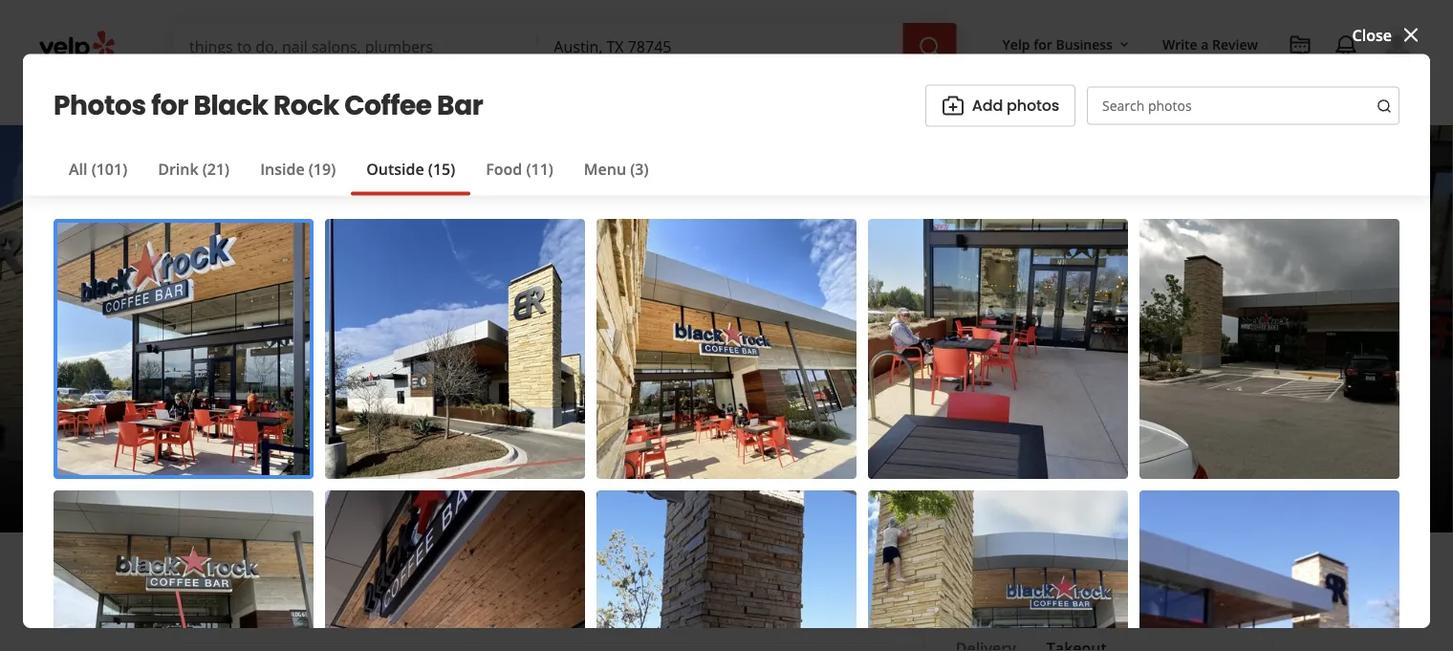 Task type: vqa. For each thing, say whether or not it's contained in the screenshot.
24 save outline v2 image
yes



Task type: locate. For each thing, give the bounding box(es) containing it.
2 services from the left
[[501, 85, 552, 103]]

& left tea
[[380, 440, 392, 461]]

add right 24 camera v2 image
[[402, 581, 433, 603]]

for
[[1034, 35, 1053, 53], [151, 87, 188, 125]]

drink
[[158, 158, 199, 179]]

0 vertical spatial coffee
[[344, 87, 432, 125]]

0 horizontal spatial for
[[151, 87, 188, 125]]

0 vertical spatial bar
[[437, 87, 483, 125]]

projects image
[[1289, 34, 1312, 57]]

search image
[[919, 35, 942, 58]]

auto services
[[468, 85, 552, 103]]

for up drink
[[151, 87, 188, 125]]

None search field
[[174, 23, 961, 69]]

coffee
[[344, 87, 432, 125], [441, 326, 593, 391], [327, 440, 376, 461]]

0 vertical spatial write
[[1163, 35, 1198, 53]]

24 chevron down v2 image
[[265, 83, 288, 106], [415, 83, 438, 106]]

services right the home
[[360, 85, 411, 103]]

0 vertical spatial for
[[1034, 35, 1053, 53]]

1 horizontal spatial photos
[[1190, 461, 1242, 483]]

a left review
[[1202, 35, 1209, 53]]

yelp for business
[[1003, 35, 1113, 53]]

0 horizontal spatial tab list
[[54, 158, 664, 196]]

order
[[941, 587, 995, 614]]

photos
[[54, 87, 146, 125]]

black up 4.1 star rating image
[[180, 326, 309, 391]]

1 vertical spatial photos
[[1190, 461, 1242, 483]]

business categories element
[[171, 69, 1416, 124]]

open
[[180, 472, 220, 492]]

1 vertical spatial black
[[180, 326, 309, 391]]

coffee up pm
[[327, 440, 376, 461]]

black up the (21)
[[194, 87, 268, 125]]

write
[[1163, 35, 1198, 53], [226, 581, 265, 603]]

rock
[[273, 87, 339, 125], [318, 326, 432, 391]]

order food
[[941, 587, 1045, 614]]

photos down the "yelp"
[[1007, 95, 1060, 116]]

1 vertical spatial add
[[402, 581, 433, 603]]

24 add photo v2 image
[[942, 94, 965, 117]]

add photos
[[973, 95, 1060, 116]]

0 vertical spatial tab list
[[54, 158, 664, 196]]

tea
[[396, 440, 423, 461]]

1 horizontal spatial a
[[1202, 35, 1209, 53]]

24 camera v2 image
[[371, 581, 394, 604]]

1 vertical spatial bar
[[602, 326, 682, 391]]

food left '(11)'
[[486, 158, 522, 179]]

menu (3)
[[584, 158, 649, 179]]

coffee up reviews)
[[441, 326, 593, 391]]

(92
[[385, 398, 408, 418]]

(11)
[[526, 158, 554, 179]]

0 vertical spatial black
[[194, 87, 268, 125]]

black
[[194, 87, 268, 125], [180, 326, 309, 391]]

1 vertical spatial tab list
[[941, 637, 1123, 651]]

rock up 4.1
[[318, 326, 432, 391]]

1 horizontal spatial 24 chevron down v2 image
[[415, 83, 438, 106]]

0 vertical spatial rock
[[273, 87, 339, 125]]

see left all
[[1113, 461, 1141, 483]]

1 vertical spatial food
[[999, 587, 1045, 614]]

see for see hours
[[377, 474, 397, 490]]

1 horizontal spatial &
[[510, 440, 521, 461]]

0 horizontal spatial photos
[[1007, 95, 1060, 116]]

$$
[[284, 440, 302, 461]]

24 save outline v2 image
[[636, 581, 659, 604]]

1 horizontal spatial bar
[[602, 326, 682, 391]]

(3)
[[631, 158, 649, 179]]

close button
[[1353, 23, 1423, 47]]

1 vertical spatial coffee
[[441, 326, 593, 391]]

add right the 24 add photo v2
[[973, 95, 1003, 116]]

-
[[290, 472, 295, 492]]

write right 24 star v2 icon
[[226, 581, 265, 603]]

food
[[486, 158, 522, 179], [999, 587, 1045, 614]]

rock up inside (19)
[[273, 87, 339, 125]]

write inside user actions element
[[1163, 35, 1198, 53]]

auto services link
[[453, 69, 594, 124]]

0 horizontal spatial &
[[380, 440, 392, 461]]

a
[[1202, 35, 1209, 53], [269, 581, 279, 603]]

services inside 'home services' link
[[360, 85, 411, 103]]

1 horizontal spatial for
[[1034, 35, 1053, 53]]

close
[[1353, 24, 1393, 45]]

1 vertical spatial a
[[269, 581, 279, 603]]

1 services from the left
[[360, 85, 411, 103]]

24 chevron down v2 image left the auto
[[415, 83, 438, 106]]

home services link
[[303, 69, 453, 124]]

photos
[[1007, 95, 1060, 116], [1190, 461, 1242, 483]]

services inside auto services link
[[501, 85, 552, 103]]

(15)
[[428, 158, 455, 179]]

0 horizontal spatial food
[[486, 158, 522, 179]]

photos right 101
[[1190, 461, 1242, 483]]

see all 101 photos
[[1113, 461, 1242, 483]]

services right the auto
[[501, 85, 552, 103]]

&
[[380, 440, 392, 461], [510, 440, 521, 461]]

bar
[[437, 87, 483, 125], [602, 326, 682, 391]]

2 & from the left
[[510, 440, 521, 461]]

see inside see all 101 photos link
[[1113, 461, 1141, 483]]

services for auto services
[[501, 85, 552, 103]]

0 horizontal spatial a
[[269, 581, 279, 603]]

0 horizontal spatial 24 chevron down v2 image
[[265, 83, 288, 106]]

food right order
[[999, 587, 1045, 614]]

0 horizontal spatial services
[[360, 85, 411, 103]]

home
[[319, 85, 357, 103]]

for inside button
[[1034, 35, 1053, 53]]

bars
[[472, 440, 506, 461]]

1 horizontal spatial see
[[1113, 461, 1141, 483]]

write for write a review
[[1163, 35, 1198, 53]]

notifications image
[[1335, 34, 1358, 57]]

am
[[262, 472, 286, 492]]

search image
[[1377, 98, 1393, 114]]

2 24 chevron down v2 image from the left
[[415, 83, 438, 106]]

services
[[360, 85, 411, 103], [501, 85, 552, 103]]

see
[[1113, 461, 1141, 483], [377, 474, 397, 490]]

(92 reviews) link
[[385, 398, 473, 418]]

add for add photos
[[973, 95, 1003, 116]]

0 vertical spatial add
[[973, 95, 1003, 116]]

see all 101 photos link
[[1082, 449, 1274, 494]]

services for home services
[[360, 85, 411, 103]]

restaurants link
[[171, 69, 303, 124]]

1 24 chevron down v2 image from the left
[[265, 83, 288, 106]]

& right bars
[[510, 440, 521, 461]]

0 horizontal spatial write
[[226, 581, 265, 603]]

1 horizontal spatial add
[[973, 95, 1003, 116]]

24 chevron down v2 image inside restaurants link
[[265, 83, 288, 106]]

smoothies
[[525, 440, 606, 461]]

tab list containing all (101)
[[54, 158, 664, 196]]

add
[[973, 95, 1003, 116], [402, 581, 433, 603]]

user actions element
[[988, 24, 1442, 142]]

write for write a review
[[226, 581, 265, 603]]

home services
[[319, 85, 411, 103]]

4.1 (92 reviews)
[[360, 398, 473, 418]]

for right the "yelp"
[[1034, 35, 1053, 53]]

photo of black rock coffee bar - austin, tx, us. well shoot, when did they build this place. live & hopping on a tuesday morning at 10. image
[[0, 125, 197, 533]]

Search photos text field
[[1087, 87, 1400, 125]]

a for review
[[1202, 35, 1209, 53]]

a left the review
[[269, 581, 279, 603]]

1 horizontal spatial write
[[1163, 35, 1198, 53]]

0 vertical spatial food
[[486, 158, 522, 179]]

write left review
[[1163, 35, 1198, 53]]

claimed
[[199, 440, 259, 461]]

(19)
[[309, 158, 336, 179]]

1 vertical spatial write
[[226, 581, 265, 603]]

a for review
[[269, 581, 279, 603]]

0 vertical spatial a
[[1202, 35, 1209, 53]]

0 horizontal spatial see
[[377, 474, 397, 490]]

24 chevron down v2 image inside 'home services' link
[[415, 83, 438, 106]]

for for black
[[151, 87, 188, 125]]

0 horizontal spatial add
[[402, 581, 433, 603]]

24 chevron down v2 image right restaurants
[[265, 83, 288, 106]]

juice
[[431, 440, 468, 461]]

yelp for business button
[[995, 27, 1140, 61]]

menu element
[[180, 644, 894, 651]]

2 vertical spatial coffee
[[327, 440, 376, 461]]

24 star v2 image
[[195, 581, 218, 604]]

see left 'hours'
[[377, 474, 397, 490]]

see inside see hours link
[[377, 474, 397, 490]]

review
[[1213, 35, 1259, 53]]

1 horizontal spatial food
[[999, 587, 1045, 614]]

coffee up outside
[[344, 87, 432, 125]]

add photos link
[[926, 85, 1076, 127]]

1 horizontal spatial services
[[501, 85, 552, 103]]

tab list
[[54, 158, 664, 196], [941, 637, 1123, 651]]

share button
[[505, 571, 612, 613]]

reviews)
[[412, 398, 473, 418]]

restaurants
[[187, 85, 261, 103]]

see hours
[[377, 474, 432, 490]]

1 vertical spatial for
[[151, 87, 188, 125]]

menu
[[584, 158, 627, 179]]

review
[[283, 581, 332, 603]]

101
[[1166, 461, 1186, 483]]



Task type: describe. For each thing, give the bounding box(es) containing it.
0 vertical spatial photos
[[1007, 95, 1060, 116]]

save button
[[620, 571, 720, 613]]

photos for black rock coffee bar
[[54, 87, 483, 125]]

photo
[[436, 581, 481, 603]]

yelp
[[1003, 35, 1031, 53]]

write a review link
[[1155, 27, 1266, 61]]

for for business
[[1034, 35, 1053, 53]]

7:00
[[299, 472, 329, 492]]

,
[[423, 440, 427, 461]]

coffee & tea , juice bars & smoothies
[[327, 440, 606, 461]]

see hours link
[[368, 472, 440, 494]]

photo of black rock coffee bar - austin, tx, us. obligatory focus art. image
[[197, 125, 503, 533]]

(101)
[[91, 158, 127, 179]]

add for add photo
[[402, 581, 433, 603]]

5:00
[[228, 472, 258, 492]]

photo of black rock coffee bar - austin, tx, us. no particular reason for this shot, i just liked it. image
[[503, 125, 911, 533]]

0 horizontal spatial bar
[[437, 87, 483, 125]]

24 close v2 image
[[1400, 24, 1423, 47]]

outside
[[367, 158, 424, 179]]

inside (19)
[[260, 158, 336, 179]]

16 chevron down v2 image
[[1117, 37, 1132, 52]]

open 5:00 am - 7:00 pm
[[180, 472, 357, 492]]

pm
[[333, 472, 357, 492]]

business
[[1056, 35, 1113, 53]]

coffee & tea link
[[327, 440, 423, 461]]

add photo
[[402, 581, 481, 603]]

write a review link
[[180, 571, 347, 613]]

(21)
[[203, 158, 230, 179]]

1 vertical spatial rock
[[318, 326, 432, 391]]

write a review
[[1163, 35, 1259, 53]]

4.1 star rating image
[[180, 393, 348, 424]]

all
[[69, 158, 88, 179]]

hours
[[400, 474, 432, 490]]

auto
[[468, 85, 498, 103]]

all (101)
[[69, 158, 127, 179]]

save
[[666, 581, 704, 603]]

all
[[1144, 461, 1162, 483]]

16 claim filled v2 image
[[180, 443, 195, 458]]

24 share v2 image
[[521, 581, 544, 604]]

outside (15)
[[367, 158, 455, 179]]

add photo link
[[355, 571, 497, 613]]

food (11)
[[486, 158, 554, 179]]

inside
[[260, 158, 305, 179]]

write a review
[[226, 581, 332, 603]]

4.1
[[360, 398, 381, 418]]

1 & from the left
[[380, 440, 392, 461]]

24 chevron down v2 image for home services
[[415, 83, 438, 106]]

black rock coffee bar
[[180, 326, 682, 391]]

photo of black rock coffee bar - austin, tx, us. outside seating image
[[911, 125, 1454, 533]]

share
[[552, 581, 596, 603]]

see for see all 101 photos
[[1113, 461, 1141, 483]]

1 horizontal spatial tab list
[[941, 637, 1123, 651]]

drink (21)
[[158, 158, 230, 179]]

juice bars & smoothies link
[[431, 440, 606, 461]]

24 chevron down v2 image for restaurants
[[265, 83, 288, 106]]



